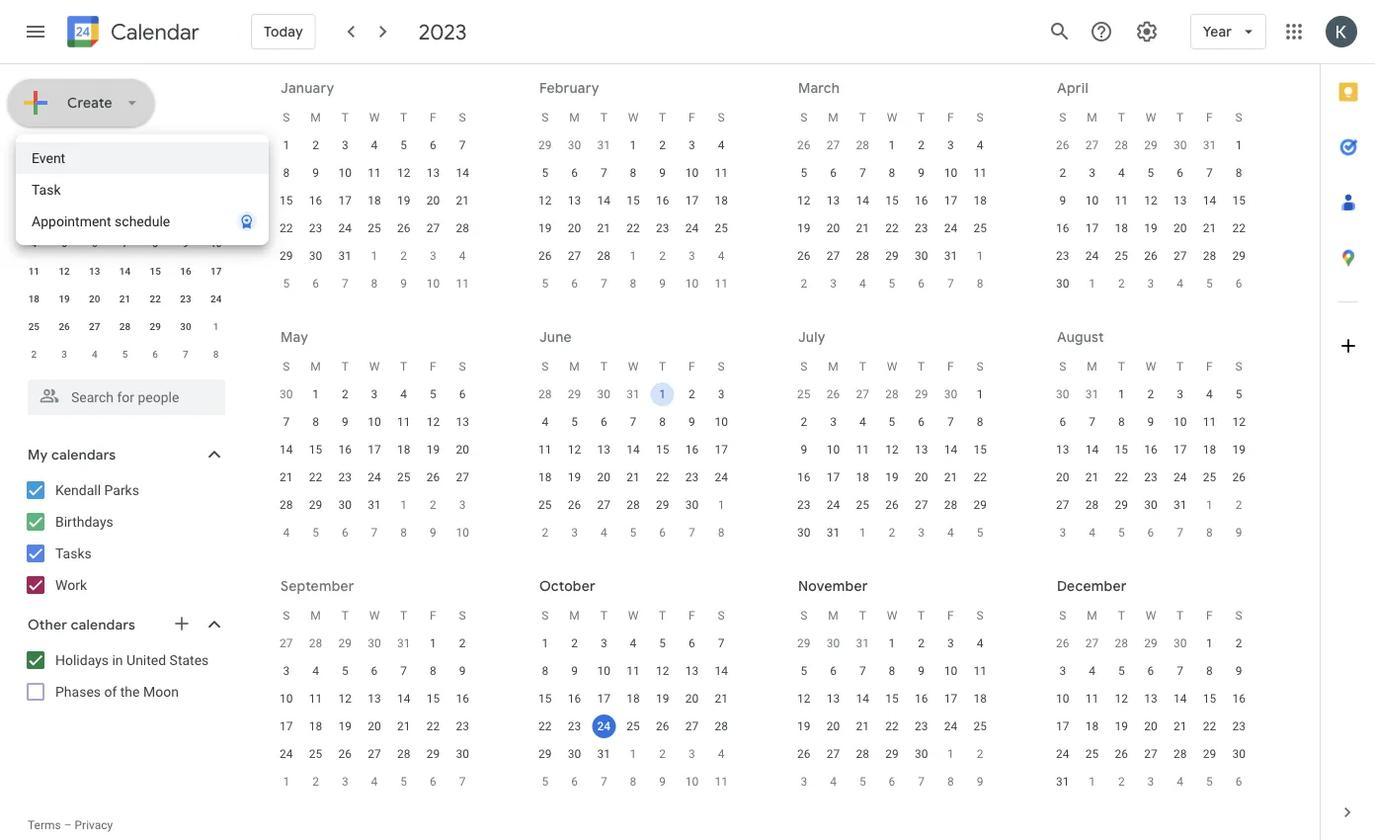 Task type: locate. For each thing, give the bounding box(es) containing it.
march 29 element
[[1139, 133, 1163, 157]]

0 vertical spatial july 6 element
[[143, 342, 167, 366]]

privacy
[[75, 818, 113, 832]]

17 for 17 "element" inside the 'june' grid
[[715, 443, 728, 457]]

22 inside february grid
[[627, 221, 640, 235]]

21 inside 'december' grid
[[1174, 719, 1187, 733]]

24 inside january grid
[[339, 221, 352, 235]]

27 for 27 element on top of search for people 'text field'
[[89, 320, 100, 332]]

16 inside august grid
[[1145, 443, 1158, 457]]

november 3 element
[[680, 742, 704, 766]]

0 vertical spatial july 8 element
[[204, 342, 228, 366]]

27 element
[[421, 216, 445, 240], [563, 244, 587, 268], [822, 244, 846, 268], [1169, 244, 1193, 268], [83, 314, 107, 338], [451, 465, 475, 489], [592, 493, 616, 517], [910, 493, 934, 517], [1051, 493, 1075, 517], [680, 715, 704, 738], [363, 742, 386, 766], [822, 742, 846, 766], [1139, 742, 1163, 766]]

july 4 element up search for people 'text field'
[[83, 342, 107, 366]]

0 vertical spatial july 3 element
[[52, 342, 76, 366]]

w inside march grid
[[887, 111, 898, 125]]

1 vertical spatial july 3 element
[[563, 521, 587, 545]]

27 for 27 element over march 6 element
[[568, 249, 581, 263]]

1 vertical spatial july 8 element
[[710, 521, 733, 545]]

0 vertical spatial july 4 element
[[83, 342, 107, 366]]

30
[[568, 138, 581, 152], [1174, 138, 1187, 152], [89, 210, 100, 221], [309, 249, 322, 263], [915, 249, 928, 263], [1057, 277, 1070, 291], [180, 320, 191, 332], [280, 387, 293, 401], [597, 387, 611, 401], [944, 387, 958, 401], [1057, 387, 1070, 401], [339, 498, 352, 512], [686, 498, 699, 512], [1145, 498, 1158, 512], [798, 526, 811, 540], [368, 636, 381, 650], [827, 636, 840, 650], [1174, 636, 1187, 650], [456, 747, 469, 761], [568, 747, 581, 761], [915, 747, 928, 761], [1233, 747, 1246, 761]]

21 inside may 'grid'
[[280, 470, 293, 484]]

11 inside august grid
[[1203, 415, 1217, 429]]

parks
[[104, 482, 139, 498]]

17 element inside april grid
[[1081, 216, 1104, 240]]

17 for 17 "element" within november grid
[[944, 692, 958, 706]]

may 31 element for june 2023
[[113, 204, 137, 227]]

1 vertical spatial july 1 element
[[710, 493, 733, 517]]

22 inside june 2023 grid
[[150, 293, 161, 304]]

23 inside february grid
[[656, 221, 669, 235]]

f inside 'june' grid
[[689, 360, 695, 374]]

w inside january grid
[[369, 111, 380, 125]]

10 inside 'june' grid
[[715, 415, 728, 429]]

17 inside july grid
[[827, 470, 840, 484]]

25 inside august grid
[[1203, 470, 1217, 484]]

2 inside grid
[[31, 348, 37, 360]]

july 7 element
[[174, 342, 198, 366], [680, 521, 704, 545]]

26 up october 3 element
[[339, 747, 352, 761]]

20 inside august grid
[[1057, 470, 1070, 484]]

0 horizontal spatial july 5 element
[[113, 342, 137, 366]]

march 4 element
[[710, 244, 733, 268]]

11 inside june 2023 grid
[[28, 265, 40, 277]]

row group for november
[[790, 630, 995, 796]]

26 up "march 5" element
[[539, 249, 552, 263]]

16
[[309, 194, 322, 208], [656, 194, 669, 208], [915, 194, 928, 208], [1057, 221, 1070, 235], [180, 265, 191, 277], [339, 443, 352, 457], [686, 443, 699, 457], [1145, 443, 1158, 457], [798, 470, 811, 484], [456, 692, 469, 706], [568, 692, 581, 706], [915, 692, 928, 706], [1233, 692, 1246, 706]]

Search for people text field
[[40, 379, 213, 415]]

7 inside april grid
[[1207, 166, 1213, 180]]

f inside grid
[[689, 111, 695, 125]]

october
[[540, 577, 596, 594]]

20 inside 'december' grid
[[1145, 719, 1158, 733]]

may 28 element for june
[[534, 382, 557, 406]]

s
[[283, 111, 290, 125], [459, 111, 466, 125], [542, 111, 549, 125], [718, 111, 725, 125], [801, 111, 808, 125], [977, 111, 984, 125], [1060, 111, 1067, 125], [1236, 111, 1243, 125], [31, 182, 37, 194], [283, 360, 290, 374], [459, 360, 466, 374], [542, 360, 549, 374], [718, 360, 725, 374], [801, 360, 808, 374], [977, 360, 984, 374], [1060, 360, 1067, 374], [1236, 360, 1243, 374], [283, 609, 290, 623], [459, 609, 466, 623], [542, 609, 549, 623], [718, 609, 725, 623], [801, 609, 808, 623], [977, 609, 984, 623], [1060, 609, 1067, 623], [1236, 609, 1243, 623]]

20 element
[[421, 189, 445, 212], [563, 216, 587, 240], [822, 216, 846, 240], [1169, 216, 1193, 240], [83, 287, 107, 310], [451, 438, 475, 462], [592, 465, 616, 489], [910, 465, 934, 489], [1051, 465, 1075, 489], [680, 687, 704, 711], [363, 715, 386, 738], [822, 715, 846, 738], [1139, 715, 1163, 738]]

20
[[427, 194, 440, 208], [568, 221, 581, 235], [827, 221, 840, 235], [1174, 221, 1187, 235], [89, 293, 100, 304], [456, 443, 469, 457], [597, 470, 611, 484], [915, 470, 928, 484], [1057, 470, 1070, 484], [686, 692, 699, 706], [368, 719, 381, 733], [827, 719, 840, 733], [1145, 719, 1158, 733]]

31 element up september 7 "element"
[[1169, 493, 1193, 517]]

5
[[401, 138, 407, 152], [542, 166, 549, 180], [801, 166, 808, 180], [1148, 166, 1155, 180], [61, 237, 67, 249], [283, 277, 290, 291], [542, 277, 549, 291], [889, 277, 896, 291], [1207, 277, 1213, 291], [122, 348, 128, 360], [430, 387, 437, 401], [1236, 387, 1243, 401], [571, 415, 578, 429], [889, 415, 896, 429], [312, 526, 319, 540], [630, 526, 637, 540], [977, 526, 984, 540], [1119, 526, 1125, 540], [659, 636, 666, 650], [342, 664, 349, 678], [801, 664, 808, 678], [1119, 664, 1125, 678], [401, 775, 407, 789], [542, 775, 549, 789], [860, 775, 866, 789], [1207, 775, 1213, 789]]

26 element up february 2 element
[[392, 216, 416, 240]]

30 inside january grid
[[309, 249, 322, 263]]

0 horizontal spatial 1 cell
[[140, 202, 171, 229]]

0 horizontal spatial july 3 element
[[52, 342, 76, 366]]

14 inside october grid
[[715, 664, 728, 678]]

february 7 element
[[333, 272, 357, 295]]

22 inside the september grid
[[427, 719, 440, 733]]

11 inside april grid
[[1115, 194, 1129, 208]]

august 31 element
[[392, 632, 416, 655]]

f for april
[[1207, 111, 1213, 125]]

26 element up january 2 element
[[1110, 742, 1134, 766]]

25 inside november grid
[[974, 719, 987, 733]]

february 4 element
[[451, 244, 475, 268]]

31
[[597, 138, 611, 152], [1203, 138, 1217, 152], [119, 210, 131, 221], [339, 249, 352, 263], [944, 249, 958, 263], [627, 387, 640, 401], [1086, 387, 1099, 401], [368, 498, 381, 512], [1174, 498, 1187, 512], [827, 526, 840, 540], [397, 636, 411, 650], [856, 636, 870, 650], [597, 747, 611, 761], [1057, 775, 1070, 789]]

july 4 element up october
[[592, 521, 616, 545]]

31 inside october grid
[[597, 747, 611, 761]]

14 inside august grid
[[1086, 443, 1099, 457]]

1 vertical spatial july 7 element
[[680, 521, 704, 545]]

25
[[368, 221, 381, 235], [715, 221, 728, 235], [974, 221, 987, 235], [1115, 249, 1129, 263], [28, 320, 40, 332], [798, 387, 811, 401], [397, 470, 411, 484], [1203, 470, 1217, 484], [539, 498, 552, 512], [856, 498, 870, 512], [627, 719, 640, 733], [974, 719, 987, 733], [309, 747, 322, 761], [1086, 747, 1099, 761]]

17 element
[[333, 189, 357, 212], [680, 189, 704, 212], [939, 189, 963, 212], [1081, 216, 1104, 240], [204, 259, 228, 283], [363, 438, 386, 462], [710, 438, 733, 462], [1169, 438, 1193, 462], [822, 465, 846, 489], [592, 687, 616, 711], [939, 687, 963, 711], [275, 715, 298, 738], [1051, 715, 1075, 738]]

17 for 17 "element" inside the april grid
[[1086, 221, 1099, 235]]

26 left the february 27 element
[[798, 138, 811, 152]]

24
[[339, 221, 352, 235], [686, 221, 699, 235], [944, 221, 958, 235], [1086, 249, 1099, 263], [210, 293, 222, 304], [368, 470, 381, 484], [715, 470, 728, 484], [1174, 470, 1187, 484], [827, 498, 840, 512], [597, 719, 611, 733], [944, 719, 958, 733], [280, 747, 293, 761], [1057, 747, 1070, 761]]

1 vertical spatial may 29 element
[[563, 382, 587, 406]]

june up the task
[[28, 149, 60, 167]]

w for june
[[628, 360, 639, 374]]

2023
[[419, 18, 467, 45], [64, 149, 96, 167]]

0 horizontal spatial june
[[28, 149, 60, 167]]

27 element up october
[[592, 493, 616, 517]]

19 inside april grid
[[1145, 221, 1158, 235]]

30 element inside june 2023 grid
[[174, 314, 198, 338]]

may 31 element for june
[[622, 382, 645, 406]]

september 7 element
[[1169, 521, 1193, 545]]

april 6 element
[[910, 272, 934, 295]]

26 element up search for people 'text field'
[[52, 314, 76, 338]]

7 inside november 7 element
[[601, 775, 607, 789]]

27 element up november 3 element
[[680, 715, 704, 738]]

25 element
[[363, 216, 386, 240], [710, 216, 733, 240], [969, 216, 992, 240], [1110, 244, 1134, 268], [22, 314, 46, 338], [392, 465, 416, 489], [1198, 465, 1222, 489], [534, 493, 557, 517], [851, 493, 875, 517], [622, 715, 645, 738], [969, 715, 992, 738], [304, 742, 328, 766], [1081, 742, 1104, 766]]

w for july
[[887, 360, 898, 374]]

1 horizontal spatial july 1 element
[[710, 493, 733, 517]]

21
[[456, 194, 469, 208], [597, 221, 611, 235], [856, 221, 870, 235], [1203, 221, 1217, 235], [119, 293, 131, 304], [280, 470, 293, 484], [627, 470, 640, 484], [944, 470, 958, 484], [1086, 470, 1099, 484], [715, 692, 728, 706], [397, 719, 411, 733], [856, 719, 870, 733], [1174, 719, 1187, 733]]

1 inside row
[[1089, 775, 1096, 789]]

26 inside january grid
[[397, 221, 411, 235]]

27 for 27 element over october
[[597, 498, 611, 512]]

26 up february 2 element
[[397, 221, 411, 235]]

m up october 30 'element'
[[828, 609, 839, 623]]

august 27 element
[[275, 632, 298, 655]]

12 inside 'december' grid
[[1115, 692, 1129, 706]]

18
[[368, 194, 381, 208], [715, 194, 728, 208], [974, 194, 987, 208], [1115, 221, 1129, 235], [28, 293, 40, 304], [397, 443, 411, 457], [1203, 443, 1217, 457], [539, 470, 552, 484], [856, 470, 870, 484], [627, 692, 640, 706], [974, 692, 987, 706], [309, 719, 322, 733], [1086, 719, 1099, 733]]

november 11 element
[[710, 770, 733, 794]]

19 inside february grid
[[539, 221, 552, 235]]

1 vertical spatial may 31 element
[[622, 382, 645, 406]]

0 vertical spatial may 31 element
[[113, 204, 137, 227]]

w for january
[[369, 111, 380, 125]]

f for january
[[430, 111, 437, 125]]

25 inside may 'grid'
[[397, 470, 411, 484]]

16 inside march grid
[[915, 194, 928, 208]]

17 inside march grid
[[944, 194, 958, 208]]

1 horizontal spatial july 5 element
[[622, 521, 645, 545]]

12 element
[[392, 161, 416, 185], [534, 189, 557, 212], [792, 189, 816, 212], [1139, 189, 1163, 212], [52, 259, 76, 283], [421, 410, 445, 434], [1228, 410, 1251, 434], [563, 438, 587, 462], [881, 438, 904, 462], [651, 659, 675, 683], [333, 687, 357, 711], [792, 687, 816, 711], [1110, 687, 1134, 711]]

0 horizontal spatial 2023
[[64, 149, 96, 167]]

1 horizontal spatial july 8 element
[[710, 521, 733, 545]]

july 7 element for june
[[680, 521, 704, 545]]

october 6 element
[[421, 770, 445, 794]]

1 vertical spatial 2023
[[64, 149, 96, 167]]

23 inside may 'grid'
[[339, 470, 352, 484]]

april 4 element
[[851, 272, 875, 295]]

0 horizontal spatial may 29 element
[[52, 204, 76, 227]]

13
[[427, 166, 440, 180], [568, 194, 581, 208], [827, 194, 840, 208], [1174, 194, 1187, 208], [89, 265, 100, 277], [456, 415, 469, 429], [597, 443, 611, 457], [915, 443, 928, 457], [1057, 443, 1070, 457], [686, 664, 699, 678], [368, 692, 381, 706], [827, 692, 840, 706], [1145, 692, 1158, 706]]

14 inside january grid
[[456, 166, 469, 180]]

25 inside february grid
[[715, 221, 728, 235]]

1 vertical spatial july 5 element
[[622, 521, 645, 545]]

row group for january
[[272, 131, 477, 297]]

m for july
[[828, 360, 839, 374]]

1 horizontal spatial may 31 element
[[622, 382, 645, 406]]

19 element
[[392, 189, 416, 212], [534, 216, 557, 240], [792, 216, 816, 240], [1139, 216, 1163, 240], [52, 287, 76, 310], [421, 438, 445, 462], [1228, 438, 1251, 462], [563, 465, 587, 489], [881, 465, 904, 489], [651, 687, 675, 711], [333, 715, 357, 738], [792, 715, 816, 738], [1110, 715, 1134, 738]]

27 for march 27 element
[[1086, 138, 1099, 152]]

8
[[283, 166, 290, 180], [630, 166, 637, 180], [889, 166, 896, 180], [1236, 166, 1243, 180], [153, 237, 158, 249], [371, 277, 378, 291], [630, 277, 637, 291], [977, 277, 984, 291], [213, 348, 219, 360], [312, 415, 319, 429], [659, 415, 666, 429], [977, 415, 984, 429], [1119, 415, 1125, 429], [401, 526, 407, 540], [718, 526, 725, 540], [1207, 526, 1213, 540], [430, 664, 437, 678], [542, 664, 549, 678], [889, 664, 896, 678], [1207, 664, 1213, 678], [630, 775, 637, 789], [948, 775, 954, 789]]

15
[[280, 194, 293, 208], [627, 194, 640, 208], [886, 194, 899, 208], [1233, 194, 1246, 208], [150, 265, 161, 277], [309, 443, 322, 457], [656, 443, 669, 457], [974, 443, 987, 457], [1115, 443, 1129, 457], [427, 692, 440, 706], [539, 692, 552, 706], [886, 692, 899, 706], [1203, 692, 1217, 706]]

31 element left august 1 element
[[822, 521, 846, 545]]

0 vertical spatial july 1 element
[[204, 314, 228, 338]]

july 31 element
[[1081, 382, 1104, 406]]

1 horizontal spatial july 3 element
[[563, 521, 587, 545]]

20 inside the september grid
[[368, 719, 381, 733]]

31 inside may 'grid'
[[368, 498, 381, 512]]

0 horizontal spatial july 8 element
[[204, 342, 228, 366]]

march 26 element
[[1051, 133, 1075, 157]]

0 vertical spatial june
[[28, 149, 60, 167]]

1 vertical spatial july 4 element
[[592, 521, 616, 545]]

2
[[312, 138, 319, 152], [659, 138, 666, 152], [918, 138, 925, 152], [1060, 166, 1067, 180], [401, 249, 407, 263], [659, 249, 666, 263], [801, 277, 808, 291], [1119, 277, 1125, 291], [31, 348, 37, 360], [342, 387, 349, 401], [689, 387, 696, 401], [1148, 387, 1155, 401], [801, 415, 808, 429], [430, 498, 437, 512], [1236, 498, 1243, 512], [542, 526, 549, 540], [889, 526, 896, 540], [459, 636, 466, 650], [571, 636, 578, 650], [918, 636, 925, 650], [1236, 636, 1243, 650], [659, 747, 666, 761], [977, 747, 984, 761], [312, 775, 319, 789], [1119, 775, 1125, 789]]

27 for 27 element on top of the february 3 element
[[427, 221, 440, 235]]

31 element left january 1 element
[[1051, 770, 1075, 794]]

march 31 element
[[1198, 133, 1222, 157]]

m up march 27 element
[[1087, 111, 1098, 125]]

16 inside november grid
[[915, 692, 928, 706]]

18 inside 'december' grid
[[1086, 719, 1099, 733]]

1 vertical spatial june
[[540, 328, 572, 345]]

calendars up in
[[71, 616, 135, 633]]

11
[[368, 166, 381, 180], [715, 166, 728, 180], [974, 166, 987, 180], [1115, 194, 1129, 208], [28, 265, 40, 277], [456, 277, 469, 291], [715, 277, 728, 291], [397, 415, 411, 429], [1203, 415, 1217, 429], [539, 443, 552, 457], [856, 443, 870, 457], [627, 664, 640, 678], [974, 664, 987, 678], [309, 692, 322, 706], [1086, 692, 1099, 706], [715, 775, 728, 789]]

26 inside may 'grid'
[[427, 470, 440, 484]]

october 2 element
[[304, 770, 328, 794]]

1 cell for june 2023
[[140, 202, 171, 229]]

26 up september 2 element
[[1233, 470, 1246, 484]]

17
[[339, 194, 352, 208], [686, 194, 699, 208], [944, 194, 958, 208], [1086, 221, 1099, 235], [210, 265, 222, 277], [368, 443, 381, 457], [715, 443, 728, 457], [1174, 443, 1187, 457], [827, 470, 840, 484], [597, 692, 611, 706], [944, 692, 958, 706], [280, 719, 293, 733], [1057, 719, 1070, 733]]

june
[[28, 149, 60, 167], [540, 328, 572, 345]]

9
[[312, 166, 319, 180], [659, 166, 666, 180], [918, 166, 925, 180], [1060, 194, 1067, 208], [183, 237, 189, 249], [401, 277, 407, 291], [659, 277, 666, 291], [342, 415, 349, 429], [689, 415, 696, 429], [1148, 415, 1155, 429], [801, 443, 808, 457], [430, 526, 437, 540], [1236, 526, 1243, 540], [459, 664, 466, 678], [571, 664, 578, 678], [918, 664, 925, 678], [1236, 664, 1243, 678], [659, 775, 666, 789], [977, 775, 984, 789]]

19
[[397, 194, 411, 208], [539, 221, 552, 235], [798, 221, 811, 235], [1145, 221, 1158, 235], [59, 293, 70, 304], [427, 443, 440, 457], [1233, 443, 1246, 457], [568, 470, 581, 484], [886, 470, 899, 484], [656, 692, 669, 706], [339, 719, 352, 733], [798, 719, 811, 733], [1115, 719, 1129, 733]]

11 element
[[363, 161, 386, 185], [710, 161, 733, 185], [969, 161, 992, 185], [1110, 189, 1134, 212], [22, 259, 46, 283], [392, 410, 416, 434], [1198, 410, 1222, 434], [534, 438, 557, 462], [851, 438, 875, 462], [622, 659, 645, 683], [969, 659, 992, 683], [304, 687, 328, 711], [1081, 687, 1104, 711]]

july 6 element for june
[[651, 521, 675, 545]]

f for october
[[689, 609, 695, 623]]

my calendars button
[[4, 439, 245, 470]]

june 26 element
[[822, 382, 846, 406]]

july 1 element for june 2023
[[204, 314, 228, 338]]

26 element up august 2 element
[[881, 493, 904, 517]]

27 element up march 6 element
[[563, 244, 587, 268]]

f for august
[[1207, 360, 1213, 374]]

26 up november 2 element in the left bottom of the page
[[656, 719, 669, 733]]

–
[[64, 818, 72, 832]]

27 inside august grid
[[1057, 498, 1070, 512]]

march 6 element
[[563, 272, 587, 295]]

august 29 element
[[333, 632, 357, 655]]

july 2 element for june
[[534, 521, 557, 545]]

0 vertical spatial may 30 element
[[83, 204, 107, 227]]

6
[[430, 138, 437, 152], [571, 166, 578, 180], [830, 166, 837, 180], [1177, 166, 1184, 180], [92, 237, 97, 249], [312, 277, 319, 291], [571, 277, 578, 291], [918, 277, 925, 291], [1236, 277, 1243, 291], [153, 348, 158, 360], [459, 387, 466, 401], [601, 415, 607, 429], [918, 415, 925, 429], [1060, 415, 1067, 429], [342, 526, 349, 540], [659, 526, 666, 540], [1148, 526, 1155, 540], [689, 636, 696, 650], [371, 664, 378, 678], [830, 664, 837, 678], [1148, 664, 1155, 678], [430, 775, 437, 789], [571, 775, 578, 789], [889, 775, 896, 789], [1236, 775, 1243, 789]]

20 inside march grid
[[827, 221, 840, 235]]

27 element up december 4 element
[[822, 742, 846, 766]]

calendars up kendall
[[51, 446, 116, 463]]

31 inside june 2023 grid
[[119, 210, 131, 221]]

23
[[309, 221, 322, 235], [656, 221, 669, 235], [915, 221, 928, 235], [1057, 249, 1070, 263], [180, 293, 191, 304], [339, 470, 352, 484], [686, 470, 699, 484], [1145, 470, 1158, 484], [798, 498, 811, 512], [456, 719, 469, 733], [568, 719, 581, 733], [915, 719, 928, 733], [1233, 719, 1246, 733]]

19 inside 'june' grid
[[568, 470, 581, 484]]

m down march 6 element
[[570, 360, 580, 374]]

1 vertical spatial 1 cell
[[648, 380, 678, 408]]

m down january
[[311, 111, 321, 125]]

0 horizontal spatial may 28 element
[[22, 204, 46, 227]]

17 inside august grid
[[1174, 443, 1187, 457]]

27 for 27 element on top of april 3 element
[[827, 249, 840, 263]]

24 inside cell
[[597, 719, 611, 733]]

1 horizontal spatial may 29 element
[[563, 382, 587, 406]]

row group containing 27
[[272, 630, 477, 796]]

0 vertical spatial july 2 element
[[22, 342, 46, 366]]

28
[[856, 138, 870, 152], [1115, 138, 1129, 152], [28, 210, 40, 221], [456, 221, 469, 235], [597, 249, 611, 263], [856, 249, 870, 263], [1203, 249, 1217, 263], [119, 320, 131, 332], [539, 387, 552, 401], [886, 387, 899, 401], [280, 498, 293, 512], [627, 498, 640, 512], [944, 498, 958, 512], [1086, 498, 1099, 512], [309, 636, 322, 650], [1115, 636, 1129, 650], [715, 719, 728, 733], [397, 747, 411, 761], [856, 747, 870, 761], [1174, 747, 1187, 761]]

25 inside june 2023 grid
[[28, 320, 40, 332]]

27 element up october 4 element
[[363, 742, 386, 766]]

october 29 element
[[792, 632, 816, 655]]

26 up august 2 element
[[886, 498, 899, 512]]

9 inside july grid
[[801, 443, 808, 457]]

0 vertical spatial calendars
[[51, 446, 116, 463]]

january 5 element
[[1198, 770, 1222, 794]]

m for march
[[828, 111, 839, 125]]

17 for 17 "element" inside the the september grid
[[280, 719, 293, 733]]

26 element up april 2 element
[[792, 244, 816, 268]]

15 element inside may 'grid'
[[304, 438, 328, 462]]

privacy link
[[75, 818, 113, 832]]

july 7 element for june 2023
[[174, 342, 198, 366]]

18 inside november grid
[[974, 692, 987, 706]]

26 up october
[[568, 498, 581, 512]]

year button
[[1191, 8, 1267, 55]]

7 inside 'december' grid
[[1177, 664, 1184, 678]]

0 vertical spatial july 7 element
[[174, 342, 198, 366]]

4
[[371, 138, 378, 152], [718, 138, 725, 152], [977, 138, 984, 152], [1119, 166, 1125, 180], [31, 237, 37, 249], [459, 249, 466, 263], [718, 249, 725, 263], [860, 277, 866, 291], [1177, 277, 1184, 291], [92, 348, 97, 360], [401, 387, 407, 401], [1207, 387, 1213, 401], [542, 415, 549, 429], [860, 415, 866, 429], [283, 526, 290, 540], [601, 526, 607, 540], [948, 526, 954, 540], [1089, 526, 1096, 540], [630, 636, 637, 650], [977, 636, 984, 650], [312, 664, 319, 678], [1089, 664, 1096, 678], [718, 747, 725, 761], [371, 775, 378, 789], [830, 775, 837, 789], [1177, 775, 1184, 789]]

october 4 element
[[363, 770, 386, 794]]

17 element inside the september grid
[[275, 715, 298, 738]]

june for june
[[540, 328, 572, 345]]

0 horizontal spatial may 30 element
[[83, 204, 107, 227]]

1 horizontal spatial 1 cell
[[648, 380, 678, 408]]

25 element inside 'june' grid
[[534, 493, 557, 517]]

0 horizontal spatial july 1 element
[[204, 314, 228, 338]]

1 horizontal spatial july 4 element
[[592, 521, 616, 545]]

7 inside april 7 element
[[948, 277, 954, 291]]

14 element
[[451, 161, 475, 185], [592, 189, 616, 212], [851, 189, 875, 212], [1198, 189, 1222, 212], [113, 259, 137, 283], [275, 438, 298, 462], [622, 438, 645, 462], [939, 438, 963, 462], [1081, 438, 1104, 462], [710, 659, 733, 683], [392, 687, 416, 711], [851, 687, 875, 711], [1169, 687, 1193, 711]]

may 1 element
[[1081, 272, 1104, 295]]

today button
[[251, 8, 316, 55]]

17 for 17 "element" in the february grid
[[686, 194, 699, 208]]

march grid
[[790, 104, 995, 297]]

moon
[[143, 683, 179, 700]]

22
[[280, 221, 293, 235], [627, 221, 640, 235], [886, 221, 899, 235], [1233, 221, 1246, 235], [150, 293, 161, 304], [309, 470, 322, 484], [656, 470, 669, 484], [974, 470, 987, 484], [1115, 470, 1129, 484], [427, 719, 440, 733], [539, 719, 552, 733], [886, 719, 899, 733], [1203, 719, 1217, 733]]

0 vertical spatial may 29 element
[[52, 204, 76, 227]]

0 vertical spatial 1 cell
[[140, 202, 171, 229]]

3
[[342, 138, 349, 152], [689, 138, 696, 152], [948, 138, 954, 152], [1089, 166, 1096, 180], [430, 249, 437, 263], [689, 249, 696, 263], [830, 277, 837, 291], [1148, 277, 1155, 291], [61, 348, 67, 360], [371, 387, 378, 401], [718, 387, 725, 401], [1177, 387, 1184, 401], [830, 415, 837, 429], [459, 498, 466, 512], [571, 526, 578, 540], [918, 526, 925, 540], [1060, 526, 1067, 540], [601, 636, 607, 650], [948, 636, 954, 650], [283, 664, 290, 678], [1060, 664, 1067, 678], [689, 747, 696, 761], [342, 775, 349, 789], [801, 775, 808, 789], [1148, 775, 1155, 789]]

f for september
[[430, 609, 437, 623]]

1 horizontal spatial july 7 element
[[680, 521, 704, 545]]

27 inside 'june' grid
[[597, 498, 611, 512]]

may 29 element for june 2023
[[52, 204, 76, 227]]

20 inside november grid
[[827, 719, 840, 733]]

holidays in united states
[[55, 652, 209, 668]]

july grid
[[790, 353, 995, 547]]

1
[[283, 138, 290, 152], [630, 138, 637, 152], [889, 138, 896, 152], [1236, 138, 1243, 152], [153, 210, 158, 221], [371, 249, 378, 263], [630, 249, 637, 263], [977, 249, 984, 263], [1089, 277, 1096, 291], [213, 320, 219, 332], [312, 387, 319, 401], [659, 387, 666, 401], [977, 387, 984, 401], [1119, 387, 1125, 401], [401, 498, 407, 512], [718, 498, 725, 512], [1207, 498, 1213, 512], [860, 526, 866, 540], [430, 636, 437, 650], [542, 636, 549, 650], [889, 636, 896, 650], [1207, 636, 1213, 650], [630, 747, 637, 761], [948, 747, 954, 761], [283, 775, 290, 789], [1089, 775, 1096, 789]]

1 vertical spatial may 28 element
[[534, 382, 557, 406]]

february 11 element
[[451, 272, 475, 295]]

of
[[104, 683, 117, 700]]

10 inside july grid
[[827, 443, 840, 457]]

12
[[397, 166, 411, 180], [539, 194, 552, 208], [798, 194, 811, 208], [1145, 194, 1158, 208], [59, 265, 70, 277], [427, 415, 440, 429], [1233, 415, 1246, 429], [568, 443, 581, 457], [886, 443, 899, 457], [656, 664, 669, 678], [339, 692, 352, 706], [798, 692, 811, 706], [1115, 692, 1129, 706]]

terms link
[[28, 818, 61, 832]]

20 inside june 2023 grid
[[89, 293, 100, 304]]

10 inside april grid
[[1086, 194, 1099, 208]]

11 inside "element"
[[715, 775, 728, 789]]

15 element inside july grid
[[969, 438, 992, 462]]

m down february 6 element
[[311, 360, 321, 374]]

december 5 element
[[851, 770, 875, 794]]

0 vertical spatial july 5 element
[[113, 342, 137, 366]]

13 inside november grid
[[827, 692, 840, 706]]

26 up "june 2" 'element'
[[427, 470, 440, 484]]

27 for november 27 element
[[1086, 636, 1099, 650]]

m up july 31 element
[[1087, 360, 1098, 374]]

None search field
[[0, 372, 245, 415]]

calendars
[[51, 446, 116, 463], [71, 616, 135, 633]]

1 vertical spatial july 6 element
[[651, 521, 675, 545]]

june 2 element
[[421, 493, 445, 517]]

march 11 element
[[710, 272, 733, 295]]

my calendars list
[[4, 474, 245, 601]]

settings menu image
[[1135, 20, 1159, 43]]

7 inside june 7 element
[[371, 526, 378, 540]]

26 element up "june 2" 'element'
[[421, 465, 445, 489]]

january 6 element
[[1228, 770, 1251, 794]]

row containing 31
[[1049, 768, 1254, 796]]

phases of the moon
[[55, 683, 179, 700]]

july 8 element for june
[[710, 521, 733, 545]]

23 inside 'december' grid
[[1233, 719, 1246, 733]]

w
[[369, 111, 380, 125], [628, 111, 639, 125], [887, 111, 898, 125], [1146, 111, 1157, 125], [369, 360, 380, 374], [628, 360, 639, 374], [887, 360, 898, 374], [1146, 360, 1157, 374], [369, 609, 380, 623], [628, 609, 639, 623], [887, 609, 898, 623], [1146, 609, 1157, 623]]

row group for june 2023
[[19, 202, 231, 368]]

27 for 27 element above november 3 element
[[686, 719, 699, 733]]

1 horizontal spatial 2023
[[419, 18, 467, 45]]

13 inside march grid
[[827, 194, 840, 208]]

calendars for my calendars
[[51, 446, 116, 463]]

in
[[112, 652, 123, 668]]

30 element
[[304, 244, 328, 268], [910, 244, 934, 268], [1051, 272, 1075, 295], [174, 314, 198, 338], [333, 493, 357, 517], [680, 493, 704, 517], [1139, 493, 1163, 517], [792, 521, 816, 545], [451, 742, 475, 766], [563, 742, 587, 766], [910, 742, 934, 766], [1228, 742, 1251, 766]]

16 inside may 'grid'
[[339, 443, 352, 457]]

1 horizontal spatial july 6 element
[[651, 521, 675, 545]]

14
[[456, 166, 469, 180], [597, 194, 611, 208], [856, 194, 870, 208], [1203, 194, 1217, 208], [119, 265, 131, 277], [280, 443, 293, 457], [627, 443, 640, 457], [944, 443, 958, 457], [1086, 443, 1099, 457], [715, 664, 728, 678], [397, 692, 411, 706], [856, 692, 870, 706], [1174, 692, 1187, 706]]

0 vertical spatial may 28 element
[[22, 204, 46, 227]]

29 inside february grid
[[539, 138, 552, 152]]

11 inside 'december' grid
[[1086, 692, 1099, 706]]

26 inside february grid
[[539, 249, 552, 263]]

m up august 28 element at the bottom left of the page
[[311, 609, 321, 623]]

tasks
[[55, 545, 92, 561]]

july 3 element up search for people 'text field'
[[52, 342, 76, 366]]

f
[[430, 111, 437, 125], [689, 111, 695, 125], [948, 111, 954, 125], [1207, 111, 1213, 125], [430, 360, 437, 374], [689, 360, 695, 374], [948, 360, 954, 374], [1207, 360, 1213, 374], [430, 609, 437, 623], [689, 609, 695, 623], [948, 609, 954, 623], [1207, 609, 1213, 623]]

1 horizontal spatial june
[[540, 328, 572, 345]]

states
[[170, 652, 209, 668]]

january
[[281, 79, 335, 96]]

may 30 element for june 2023
[[83, 204, 107, 227]]

february 5 element
[[275, 272, 298, 295]]

1 vertical spatial july 2 element
[[534, 521, 557, 545]]

m up november 27 element
[[1087, 609, 1098, 623]]

m down october
[[570, 609, 580, 623]]

27 element up the 'january 3' element
[[1139, 742, 1163, 766]]

june down "march 5" element
[[540, 328, 572, 345]]

31 element
[[333, 244, 357, 268], [939, 244, 963, 268], [363, 493, 386, 517], [1169, 493, 1193, 517], [822, 521, 846, 545], [592, 742, 616, 766], [1051, 770, 1075, 794]]

1 horizontal spatial july 2 element
[[534, 521, 557, 545]]

february grid
[[531, 104, 736, 297]]

holidays
[[55, 652, 109, 668]]

18 inside january grid
[[368, 194, 381, 208]]

kendall
[[55, 482, 101, 498]]

27 for the february 27 element
[[827, 138, 840, 152]]

november grid
[[790, 602, 995, 796]]

february 6 element
[[304, 272, 328, 295]]

0 horizontal spatial july 4 element
[[83, 342, 107, 366]]

0 horizontal spatial july 7 element
[[174, 342, 198, 366]]

0 horizontal spatial july 2 element
[[22, 342, 46, 366]]

f for june
[[689, 360, 695, 374]]

26 left november 27 element
[[1057, 636, 1070, 650]]

june 9 element
[[421, 521, 445, 545]]

14 inside 'december' grid
[[1174, 692, 1187, 706]]

26 element up october
[[563, 493, 587, 517]]

12 inside august grid
[[1233, 415, 1246, 429]]

may 31 element
[[113, 204, 137, 227], [622, 382, 645, 406]]

march 9 element
[[651, 272, 675, 295]]

27 for august 27 element
[[280, 636, 293, 650]]

july 4 element for june 2023
[[83, 342, 107, 366]]

november 27 element
[[1081, 632, 1104, 655]]

work
[[55, 577, 87, 593]]

terms – privacy
[[28, 818, 113, 832]]

1 vertical spatial calendars
[[71, 616, 135, 633]]

1 horizontal spatial may 30 element
[[592, 382, 616, 406]]

august 3 element
[[910, 521, 934, 545]]

appointment schedule
[[32, 213, 170, 229]]

m for september
[[311, 609, 321, 623]]

13 inside august grid
[[1057, 443, 1070, 457]]

may 30 element
[[83, 204, 107, 227], [592, 382, 616, 406]]

m inside 'grid'
[[311, 360, 321, 374]]

july 2 element
[[22, 342, 46, 366], [534, 521, 557, 545]]

26 left march 27 element
[[1057, 138, 1070, 152]]

27 for 27 element above september 3 element
[[1057, 498, 1070, 512]]

27
[[827, 138, 840, 152], [1086, 138, 1099, 152], [427, 221, 440, 235], [568, 249, 581, 263], [827, 249, 840, 263], [1174, 249, 1187, 263], [89, 320, 100, 332], [856, 387, 870, 401], [456, 470, 469, 484], [597, 498, 611, 512], [915, 498, 928, 512], [1057, 498, 1070, 512], [280, 636, 293, 650], [1086, 636, 1099, 650], [686, 719, 699, 733], [368, 747, 381, 761], [827, 747, 840, 761], [1145, 747, 1158, 761]]

26
[[798, 138, 811, 152], [1057, 138, 1070, 152], [397, 221, 411, 235], [539, 249, 552, 263], [798, 249, 811, 263], [1145, 249, 1158, 263], [59, 320, 70, 332], [827, 387, 840, 401], [427, 470, 440, 484], [1233, 470, 1246, 484], [568, 498, 581, 512], [886, 498, 899, 512], [1057, 636, 1070, 650], [656, 719, 669, 733], [339, 747, 352, 761], [798, 747, 811, 761], [1115, 747, 1129, 761]]

march 28 element
[[1110, 133, 1134, 157]]

16 element
[[304, 189, 328, 212], [651, 189, 675, 212], [910, 189, 934, 212], [1051, 216, 1075, 240], [174, 259, 198, 283], [333, 438, 357, 462], [680, 438, 704, 462], [1139, 438, 1163, 462], [792, 465, 816, 489], [451, 687, 475, 711], [563, 687, 587, 711], [910, 687, 934, 711], [1228, 687, 1251, 711]]

m
[[311, 111, 321, 125], [570, 111, 580, 125], [828, 111, 839, 125], [1087, 111, 1098, 125], [60, 182, 69, 194], [311, 360, 321, 374], [570, 360, 580, 374], [828, 360, 839, 374], [1087, 360, 1098, 374], [311, 609, 321, 623], [570, 609, 580, 623], [828, 609, 839, 623], [1087, 609, 1098, 623]]

0 vertical spatial 2023
[[419, 18, 467, 45]]

september 2 element
[[1228, 493, 1251, 517]]

july 8 element for june 2023
[[204, 342, 228, 366]]

december 1 element
[[939, 742, 963, 766]]

december grid
[[1049, 602, 1254, 796]]

26 up december 3 element
[[798, 747, 811, 761]]

31 inside july grid
[[827, 526, 840, 540]]

15 element
[[275, 189, 298, 212], [622, 189, 645, 212], [881, 189, 904, 212], [1228, 189, 1251, 212], [143, 259, 167, 283], [304, 438, 328, 462], [651, 438, 675, 462], [969, 438, 992, 462], [1110, 438, 1134, 462], [421, 687, 445, 711], [534, 687, 557, 711], [881, 687, 904, 711], [1198, 687, 1222, 711]]

26 element
[[392, 216, 416, 240], [534, 244, 557, 268], [792, 244, 816, 268], [1139, 244, 1163, 268], [52, 314, 76, 338], [421, 465, 445, 489], [1228, 465, 1251, 489], [563, 493, 587, 517], [881, 493, 904, 517], [651, 715, 675, 738], [333, 742, 357, 766], [792, 742, 816, 766], [1110, 742, 1134, 766]]

0 horizontal spatial may 31 element
[[113, 204, 137, 227]]

1 horizontal spatial may 28 element
[[534, 382, 557, 406]]

august 30 element
[[363, 632, 386, 655]]

28 element
[[451, 216, 475, 240], [592, 244, 616, 268], [851, 244, 875, 268], [1198, 244, 1222, 268], [113, 314, 137, 338], [275, 493, 298, 517], [622, 493, 645, 517], [939, 493, 963, 517], [1081, 493, 1104, 517], [710, 715, 733, 738], [392, 742, 416, 766], [851, 742, 875, 766], [1169, 742, 1193, 766]]

16 inside 'december' grid
[[1233, 692, 1246, 706]]

7
[[459, 138, 466, 152], [601, 166, 607, 180], [860, 166, 866, 180], [1207, 166, 1213, 180], [122, 237, 128, 249], [342, 277, 349, 291], [601, 277, 607, 291], [948, 277, 954, 291], [183, 348, 189, 360], [283, 415, 290, 429], [630, 415, 637, 429], [948, 415, 954, 429], [1089, 415, 1096, 429], [371, 526, 378, 540], [689, 526, 696, 540], [1177, 526, 1184, 540], [718, 636, 725, 650], [401, 664, 407, 678], [860, 664, 866, 678], [1177, 664, 1184, 678], [459, 775, 466, 789], [601, 775, 607, 789], [918, 775, 925, 789]]

m up june 26 element at the top
[[828, 360, 839, 374]]

26 element up may 3 element
[[1139, 244, 1163, 268]]

november 1 element
[[622, 742, 645, 766]]

may 2 element
[[1110, 272, 1134, 295]]

t
[[342, 111, 349, 125], [400, 111, 407, 125], [601, 111, 608, 125], [659, 111, 666, 125], [859, 111, 867, 125], [918, 111, 925, 125], [1118, 111, 1126, 125], [1177, 111, 1184, 125], [342, 360, 349, 374], [400, 360, 407, 374], [601, 360, 608, 374], [659, 360, 666, 374], [859, 360, 867, 374], [918, 360, 925, 374], [1118, 360, 1126, 374], [1177, 360, 1184, 374], [342, 609, 349, 623], [400, 609, 407, 623], [601, 609, 608, 623], [659, 609, 666, 623], [859, 609, 867, 623], [918, 609, 925, 623], [1118, 609, 1126, 623], [1177, 609, 1184, 623]]

26 up search for people 'text field'
[[59, 320, 70, 332]]

m up the february 27 element
[[828, 111, 839, 125]]

united
[[127, 652, 166, 668]]

0 horizontal spatial july 6 element
[[143, 342, 167, 366]]

row group containing 25
[[790, 380, 995, 547]]

1 vertical spatial may 30 element
[[592, 382, 616, 406]]

june 29 element
[[910, 382, 934, 406]]

m up january 30 element
[[570, 111, 580, 125]]

f for december
[[1207, 609, 1213, 623]]

may 29 element
[[52, 204, 76, 227], [563, 382, 587, 406]]

22 inside november grid
[[886, 719, 899, 733]]

10 inside the september grid
[[280, 692, 293, 706]]

27 for "june 27" 'element'
[[856, 387, 870, 401]]

august 5 element
[[969, 521, 992, 545]]

26 right june 25 element
[[827, 387, 840, 401]]

29
[[539, 138, 552, 152], [1145, 138, 1158, 152], [59, 210, 70, 221], [280, 249, 293, 263], [886, 249, 899, 263], [1233, 249, 1246, 263], [150, 320, 161, 332], [568, 387, 581, 401], [915, 387, 928, 401], [309, 498, 322, 512], [656, 498, 669, 512], [974, 498, 987, 512], [1115, 498, 1129, 512], [339, 636, 352, 650], [798, 636, 811, 650], [1145, 636, 1158, 650], [427, 747, 440, 761], [539, 747, 552, 761], [886, 747, 899, 761], [1203, 747, 1217, 761]]

row group for september
[[272, 630, 477, 796]]

27 element up september 3 element
[[1051, 493, 1075, 517]]

26 inside august grid
[[1233, 470, 1246, 484]]

f for may
[[430, 360, 437, 374]]

august 4 element
[[939, 521, 963, 545]]

m down june 2023
[[60, 182, 69, 194]]

july 3 element up october
[[563, 521, 587, 545]]

10 element
[[333, 161, 357, 185], [680, 161, 704, 185], [939, 161, 963, 185], [1081, 189, 1104, 212], [204, 231, 228, 255], [363, 410, 386, 434], [710, 410, 733, 434], [1169, 410, 1193, 434], [822, 438, 846, 462], [592, 659, 616, 683], [939, 659, 963, 683], [275, 687, 298, 711], [1051, 687, 1075, 711]]

december 3 element
[[792, 770, 816, 794]]

10
[[339, 166, 352, 180], [686, 166, 699, 180], [944, 166, 958, 180], [1086, 194, 1099, 208], [210, 237, 222, 249], [427, 277, 440, 291], [686, 277, 699, 291], [368, 415, 381, 429], [715, 415, 728, 429], [1174, 415, 1187, 429], [827, 443, 840, 457], [456, 526, 469, 540], [597, 664, 611, 678], [944, 664, 958, 678], [280, 692, 293, 706], [1057, 692, 1070, 706], [686, 775, 699, 789]]



Task type: vqa. For each thing, say whether or not it's contained in the screenshot.
heading within calendar Element
no



Task type: describe. For each thing, give the bounding box(es) containing it.
12 inside may 'grid'
[[427, 415, 440, 429]]

12 inside the september grid
[[339, 692, 352, 706]]

f for july
[[948, 360, 954, 374]]

26 element up september 2 element
[[1228, 465, 1251, 489]]

calendars for other calendars
[[71, 616, 135, 633]]

march 5 element
[[534, 272, 557, 295]]

row group for october
[[531, 630, 736, 796]]

birthdays
[[55, 513, 113, 530]]

october 30 element
[[822, 632, 846, 655]]

march 2 element
[[651, 244, 675, 268]]

15 inside march grid
[[886, 194, 899, 208]]

15 inside april grid
[[1233, 194, 1246, 208]]

january 31 element
[[592, 133, 616, 157]]

31 element up april 7 element
[[939, 244, 963, 268]]

june 4 element
[[275, 521, 298, 545]]

m for june
[[570, 360, 580, 374]]

13 inside april grid
[[1174, 194, 1187, 208]]

may 29 element for june
[[563, 382, 587, 406]]

26 up april 2 element
[[798, 249, 811, 263]]

row group for august
[[1049, 380, 1254, 547]]

25 inside january grid
[[368, 221, 381, 235]]

27 element up april 3 element
[[822, 244, 846, 268]]

event
[[32, 150, 65, 166]]

19 inside january grid
[[397, 194, 411, 208]]

16 inside october grid
[[568, 692, 581, 706]]

17 element inside june 2023 grid
[[204, 259, 228, 283]]

25 inside 'june' grid
[[539, 498, 552, 512]]

june 27 element
[[851, 382, 875, 406]]

july 2 element for june 2023
[[22, 342, 46, 366]]

april 2 element
[[792, 272, 816, 295]]

other calendars button
[[4, 609, 245, 640]]

26 element up "march 5" element
[[534, 244, 557, 268]]

27 element up the february 3 element
[[421, 216, 445, 240]]

19 inside august grid
[[1233, 443, 1246, 457]]

september 1 element
[[1198, 493, 1222, 517]]

appointment
[[32, 213, 111, 229]]

march 1 element
[[622, 244, 645, 268]]

june 3 element
[[451, 493, 475, 517]]

28 inside february grid
[[597, 249, 611, 263]]

other
[[28, 616, 67, 633]]

26 element up november 2 element in the left bottom of the page
[[651, 715, 675, 738]]

terms
[[28, 818, 61, 832]]

november 7 element
[[592, 770, 616, 794]]

27 for 27 element on top of june 3 "element"
[[456, 470, 469, 484]]

27 for 27 element on top of the august 3 element
[[915, 498, 928, 512]]

create
[[67, 94, 113, 111]]

w for september
[[369, 609, 380, 623]]

february 2 element
[[392, 244, 416, 268]]

w for august
[[1146, 360, 1157, 374]]

row containing 20
[[1049, 464, 1254, 491]]

w for december
[[1146, 609, 1157, 623]]

14 inside november grid
[[856, 692, 870, 706]]

june 8 element
[[392, 521, 416, 545]]

26 element up october 3 element
[[333, 742, 357, 766]]

november 30 element
[[1169, 632, 1193, 655]]

row containing 21
[[272, 464, 477, 491]]

row group for april
[[1049, 131, 1254, 297]]

27 element up may 4 element
[[1169, 244, 1193, 268]]

27 for 27 element on top of december 4 element
[[827, 747, 840, 761]]

april
[[1057, 79, 1089, 96]]

11 inside november grid
[[974, 664, 987, 678]]

kendall parks
[[55, 482, 139, 498]]

26 inside october grid
[[656, 719, 669, 733]]

august 2 element
[[881, 521, 904, 545]]

row group for march
[[790, 131, 995, 297]]

18 inside march grid
[[974, 194, 987, 208]]

january 2 element
[[1110, 770, 1134, 794]]

23 inside the september grid
[[456, 719, 469, 733]]

8 inside july grid
[[977, 415, 984, 429]]

11 inside the september grid
[[309, 692, 322, 706]]

november 10 element
[[680, 770, 704, 794]]

january 30 element
[[563, 133, 587, 157]]

f for february
[[689, 111, 695, 125]]

w for october
[[628, 609, 639, 623]]

15 element inside june 2023 grid
[[143, 259, 167, 283]]

17 for 17 "element" in march grid
[[944, 194, 958, 208]]

m for february
[[570, 111, 580, 125]]

15 element inside the september grid
[[421, 687, 445, 711]]

19 inside july grid
[[886, 470, 899, 484]]

23 inside october grid
[[568, 719, 581, 733]]

july 5 element for june
[[622, 521, 645, 545]]

year
[[1203, 23, 1232, 40]]

today
[[264, 23, 303, 40]]

m for october
[[570, 609, 580, 623]]

my
[[28, 446, 48, 463]]

june 1 element
[[392, 493, 416, 517]]

july 6 element for june 2023
[[143, 342, 167, 366]]

f for march
[[948, 111, 954, 125]]

june 6 element
[[333, 521, 357, 545]]

row group for december
[[1049, 630, 1254, 796]]

august
[[1057, 328, 1105, 345]]

14 inside april grid
[[1203, 194, 1217, 208]]

main drawer image
[[24, 20, 47, 43]]

23 inside august grid
[[1145, 470, 1158, 484]]

27 element up the august 3 element
[[910, 493, 934, 517]]

my calendars
[[28, 446, 116, 463]]

may 3 element
[[1139, 272, 1163, 295]]

june 7 element
[[363, 521, 386, 545]]

28 inside august grid
[[1086, 498, 1099, 512]]

october grid
[[531, 602, 736, 796]]

14 inside june 2023 grid
[[119, 265, 131, 277]]

15 element inside 'june' grid
[[651, 438, 675, 462]]

july 1 element for june
[[710, 493, 733, 517]]

9 inside the september grid
[[459, 664, 466, 678]]

may 28 element for june 2023
[[22, 204, 46, 227]]

row group for may
[[272, 380, 477, 547]]

november 4 element
[[710, 742, 733, 766]]

march 27 element
[[1081, 133, 1104, 157]]

15 element inside march grid
[[881, 189, 904, 212]]

calendar
[[111, 18, 200, 46]]

w for november
[[887, 609, 898, 623]]

november 9 element
[[651, 770, 675, 794]]

december 9 element
[[969, 770, 992, 794]]

march 10 element
[[680, 272, 704, 295]]

w for february
[[628, 111, 639, 125]]

12 inside 'june' grid
[[568, 443, 581, 457]]

march
[[799, 79, 840, 96]]

february 10 element
[[421, 272, 445, 295]]

october 1 element
[[275, 770, 298, 794]]

calendar heading
[[107, 18, 200, 46]]

m for january
[[311, 111, 321, 125]]

24 inside november grid
[[944, 719, 958, 733]]

7 inside october 7 element
[[459, 775, 466, 789]]

september 8 element
[[1198, 521, 1222, 545]]

26 up january 2 element
[[1115, 747, 1129, 761]]

november 2 element
[[651, 742, 675, 766]]

22 inside 'june' grid
[[656, 470, 669, 484]]

june 2023 grid
[[19, 174, 231, 368]]

october 31 element
[[851, 632, 875, 655]]

november 6 element
[[563, 770, 587, 794]]

july 5 element for june 2023
[[113, 342, 137, 366]]

21 inside 'june' grid
[[627, 470, 640, 484]]

27 element up june 3 "element"
[[451, 465, 475, 489]]

24, today element
[[592, 715, 616, 738]]

row group for february
[[531, 131, 736, 297]]

september 4 element
[[1081, 521, 1104, 545]]

18 inside february grid
[[715, 194, 728, 208]]

12 inside february grid
[[539, 194, 552, 208]]

june 10 element
[[451, 521, 475, 545]]

july 4 element for june
[[592, 521, 616, 545]]

22 inside january grid
[[280, 221, 293, 235]]

17 for 17 "element" within june 2023 grid
[[210, 265, 222, 277]]

row containing 7
[[272, 408, 477, 436]]

13 inside june 2023 grid
[[89, 265, 100, 277]]

july 3 element for june 2023
[[52, 342, 76, 366]]

row group for june
[[531, 380, 736, 547]]

15 element inside october grid
[[534, 687, 557, 711]]

27 for 27 element over the 'january 3' element
[[1145, 747, 1158, 761]]

24 inside the september grid
[[280, 747, 293, 761]]

9 inside april grid
[[1060, 194, 1067, 208]]

18 inside october grid
[[627, 692, 640, 706]]

w for march
[[887, 111, 898, 125]]

january 29 element
[[534, 133, 557, 157]]

31 element down the 24, today element
[[592, 742, 616, 766]]

17 for 17 "element" within the 'december' grid
[[1057, 719, 1070, 733]]

21 inside july grid
[[944, 470, 958, 484]]

13 inside february grid
[[568, 194, 581, 208]]

row containing 14
[[272, 436, 477, 464]]

19 inside 'december' grid
[[1115, 719, 1129, 733]]

may grid
[[272, 353, 477, 547]]

november 5 element
[[534, 770, 557, 794]]

28 inside january grid
[[456, 221, 469, 235]]

m for may
[[311, 360, 321, 374]]

may
[[281, 328, 308, 345]]

21 inside the september grid
[[397, 719, 411, 733]]

february 3 element
[[421, 244, 445, 268]]

february 8 element
[[363, 272, 386, 295]]

13 inside the september grid
[[368, 692, 381, 706]]

september 6 element
[[1139, 521, 1163, 545]]

phases
[[55, 683, 101, 700]]

28 inside october grid
[[715, 719, 728, 733]]

february
[[540, 79, 600, 96]]

m for december
[[1087, 609, 1098, 623]]

14 inside february grid
[[597, 194, 611, 208]]

november 26 element
[[1051, 632, 1075, 655]]

april 30 element
[[275, 382, 298, 406]]

april 1 element
[[969, 244, 992, 268]]

july
[[799, 328, 826, 345]]

24 cell
[[589, 713, 619, 740]]

w for april
[[1146, 111, 1157, 125]]

27 element up search for people 'text field'
[[83, 314, 107, 338]]

31 inside 'june' grid
[[627, 387, 640, 401]]

26 element up december 3 element
[[792, 742, 816, 766]]

m for november
[[828, 609, 839, 623]]

16 inside june 2023 grid
[[180, 265, 191, 277]]

17 for 17 "element" inside the january grid
[[339, 194, 352, 208]]

23 inside april grid
[[1057, 249, 1070, 263]]

february 26 element
[[792, 133, 816, 157]]

december 2 element
[[969, 742, 992, 766]]

january 4 element
[[1169, 770, 1193, 794]]

15 inside january grid
[[280, 194, 293, 208]]

11 inside 'june' grid
[[539, 443, 552, 457]]

12 inside october grid
[[656, 664, 669, 678]]

25 element inside june 2023 grid
[[22, 314, 46, 338]]

task
[[32, 181, 61, 198]]

september
[[281, 577, 354, 594]]

may 5 element
[[1198, 272, 1222, 295]]

create button
[[8, 79, 154, 126]]

27 for 27 element on top of october 4 element
[[368, 747, 381, 761]]

may 30 element for june
[[592, 382, 616, 406]]

7 inside february 7 element
[[342, 277, 349, 291]]

1 cell for june
[[648, 380, 678, 408]]

november 29 element
[[1139, 632, 1163, 655]]

other calendars
[[28, 616, 135, 633]]

the
[[120, 683, 140, 700]]

23 inside july grid
[[798, 498, 811, 512]]

m for august
[[1087, 360, 1098, 374]]

schedule
[[115, 213, 170, 229]]

28 inside may 'grid'
[[280, 498, 293, 512]]

17 inside may 'grid'
[[368, 443, 381, 457]]

30 inside "element"
[[944, 387, 958, 401]]

november 28 element
[[1110, 632, 1134, 655]]

12 inside november grid
[[798, 692, 811, 706]]

may 4 element
[[1169, 272, 1193, 295]]

27 for 27 element above may 4 element
[[1174, 249, 1187, 263]]

november
[[799, 577, 868, 594]]

31 inside february grid
[[597, 138, 611, 152]]

m for june 2023
[[60, 182, 69, 194]]

june 2023
[[28, 149, 96, 167]]

31 element up february 7 element
[[333, 244, 357, 268]]

31 element up june 7 element
[[363, 493, 386, 517]]

2 inside 'element'
[[430, 498, 437, 512]]

row containing 6
[[1049, 408, 1254, 436]]

14 inside july grid
[[944, 443, 958, 457]]

may 6 element
[[1228, 272, 1251, 295]]

june 5 element
[[304, 521, 328, 545]]

september 3 element
[[1051, 521, 1075, 545]]

w for may
[[369, 360, 380, 374]]

m for april
[[1087, 111, 1098, 125]]

september 5 element
[[1110, 521, 1134, 545]]

24 inside march grid
[[944, 221, 958, 235]]

25 inside 'december' grid
[[1086, 747, 1099, 761]]

february 28 element
[[851, 133, 875, 157]]

30 element inside october grid
[[563, 742, 587, 766]]

february 27 element
[[822, 133, 846, 157]]

december
[[1057, 577, 1127, 594]]

row group for july
[[790, 380, 995, 547]]

other calendars list
[[4, 644, 245, 708]]

12 inside july grid
[[886, 443, 899, 457]]

21 inside march grid
[[856, 221, 870, 235]]

march 7 element
[[592, 272, 616, 295]]

29 inside may 'grid'
[[309, 498, 322, 512]]

f for november
[[948, 609, 954, 623]]

6 inside july grid
[[918, 415, 925, 429]]

august 1 element
[[851, 521, 875, 545]]

8 inside the september grid
[[430, 664, 437, 678]]

november 8 element
[[622, 770, 645, 794]]

26 up may 3 element
[[1145, 249, 1158, 263]]

s inside june 2023 grid
[[31, 182, 37, 194]]

18 inside july grid
[[856, 470, 870, 484]]

13 inside 'december' grid
[[1145, 692, 1158, 706]]

july 3 element for june
[[563, 521, 587, 545]]

16 inside 'june' grid
[[686, 443, 699, 457]]

30 inside february grid
[[568, 138, 581, 152]]

add other calendars image
[[172, 614, 192, 633]]

22 inside may 'grid'
[[309, 470, 322, 484]]

row containing 13
[[1049, 436, 1254, 464]]

26 inside march 26 element
[[1057, 138, 1070, 152]]

31 inside january grid
[[339, 249, 352, 263]]

19 inside may 'grid'
[[427, 443, 440, 457]]

april grid
[[1049, 104, 1254, 297]]

october 7 element
[[451, 770, 475, 794]]

february 1 element
[[363, 244, 386, 268]]

june 25 element
[[792, 382, 816, 406]]



